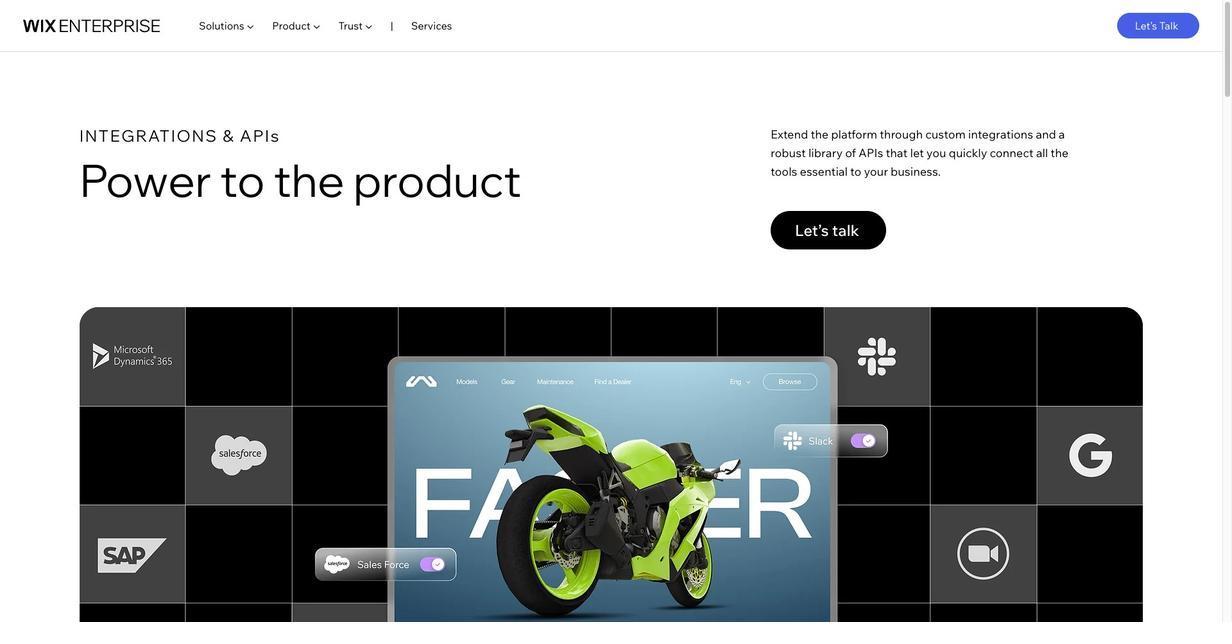 Task type: locate. For each thing, give the bounding box(es) containing it.
let's for let's talk
[[795, 221, 829, 240]]

1 ▼ from the left
[[247, 19, 254, 32]]

0 vertical spatial let's
[[1135, 19, 1157, 32]]

to inside extend the platform through custom integrations and a robust library of apis that let you quickly connect all the tools essential to your business.
[[850, 164, 861, 179]]

tools
[[771, 164, 797, 179]]

2 horizontal spatial the
[[1051, 146, 1069, 161]]

▼
[[247, 19, 254, 32], [313, 19, 321, 32], [365, 19, 373, 32]]

let's left talk
[[1135, 19, 1157, 32]]

power
[[80, 152, 211, 209]]

of
[[845, 146, 856, 161]]

1 horizontal spatial ▼
[[313, 19, 321, 32]]

the inside integrations & apis power to the product
[[274, 152, 345, 209]]

1 vertical spatial let's
[[795, 221, 829, 240]]

2 ▼ from the left
[[313, 19, 321, 32]]

to down "&"
[[220, 152, 265, 209]]

▼ for trust ▼
[[365, 19, 373, 32]]

▼ for product ▼
[[313, 19, 321, 32]]

0 horizontal spatial the
[[274, 152, 345, 209]]

let's
[[1135, 19, 1157, 32], [795, 221, 829, 240]]

let
[[910, 146, 924, 161]]

1 horizontal spatial the
[[811, 127, 829, 142]]

the
[[811, 127, 829, 142], [1051, 146, 1069, 161], [274, 152, 345, 209]]

1 horizontal spatial let's
[[1135, 19, 1157, 32]]

extend
[[771, 127, 808, 142]]

▼ right trust on the left
[[365, 19, 373, 32]]

▼ right the solutions
[[247, 19, 254, 32]]

connect
[[990, 146, 1034, 161]]

▼ right product
[[313, 19, 321, 32]]

0 horizontal spatial ▼
[[247, 19, 254, 32]]

essential
[[800, 164, 848, 179]]

3 ▼ from the left
[[365, 19, 373, 32]]

library
[[808, 146, 843, 161]]

let's left talk at the right top of the page
[[795, 221, 829, 240]]

0 horizontal spatial apis
[[240, 126, 280, 146]]

&
[[223, 126, 235, 146]]

1 horizontal spatial apis
[[859, 146, 883, 161]]

your
[[864, 164, 888, 179]]

apis up your
[[859, 146, 883, 161]]

2 horizontal spatial ▼
[[365, 19, 373, 32]]

to inside integrations & apis power to the product
[[220, 152, 265, 209]]

trust
[[339, 19, 363, 32]]

custom
[[925, 127, 966, 142]]

apis right "&"
[[240, 126, 280, 146]]

integrations & apis power to the product
[[80, 126, 521, 209]]

to down of
[[850, 164, 861, 179]]

services
[[411, 19, 452, 32]]

let's for let's talk
[[1135, 19, 1157, 32]]

through
[[880, 127, 923, 142]]

0 horizontal spatial to
[[220, 152, 265, 209]]

1 horizontal spatial to
[[850, 164, 861, 179]]

services link
[[402, 19, 461, 32]]

let's talk
[[1135, 19, 1178, 32]]

platform
[[831, 127, 877, 142]]

to
[[220, 152, 265, 209], [850, 164, 861, 179]]

apis
[[240, 126, 280, 146], [859, 146, 883, 161]]

0 horizontal spatial let's
[[795, 221, 829, 240]]



Task type: describe. For each thing, give the bounding box(es) containing it.
let's talk link
[[771, 211, 886, 250]]

integrations
[[968, 127, 1033, 142]]

talk
[[832, 221, 859, 240]]

solutions
[[199, 19, 244, 32]]

talk
[[1159, 19, 1178, 32]]

robust
[[771, 146, 806, 161]]

▼ for solutions ▼
[[247, 19, 254, 32]]

product
[[353, 152, 521, 209]]

apis inside extend the platform through custom integrations and a robust library of apis that let you quickly connect all the tools essential to your business.
[[859, 146, 883, 161]]

and
[[1036, 127, 1056, 142]]

product
[[272, 19, 311, 32]]

solutions ▼
[[199, 19, 254, 32]]

quickly
[[949, 146, 987, 161]]

apis inside integrations & apis power to the product
[[240, 126, 280, 146]]

a website homepage with toggled integration options. element
[[80, 307, 1143, 622]]

extend the platform through custom integrations and a robust library of apis that let you quickly connect all the tools essential to your business.
[[771, 127, 1069, 179]]

product ▼
[[272, 19, 321, 32]]

let's talk link
[[1117, 13, 1199, 39]]

you
[[926, 146, 946, 161]]

that
[[886, 146, 908, 161]]

all
[[1036, 146, 1048, 161]]

|
[[391, 19, 393, 32]]

integrations
[[80, 126, 218, 146]]

a
[[1059, 127, 1065, 142]]

let's talk
[[795, 221, 859, 240]]

trust ▼
[[339, 19, 373, 32]]

business.
[[891, 164, 941, 179]]



Task type: vqa. For each thing, say whether or not it's contained in the screenshot.
Announcement
no



